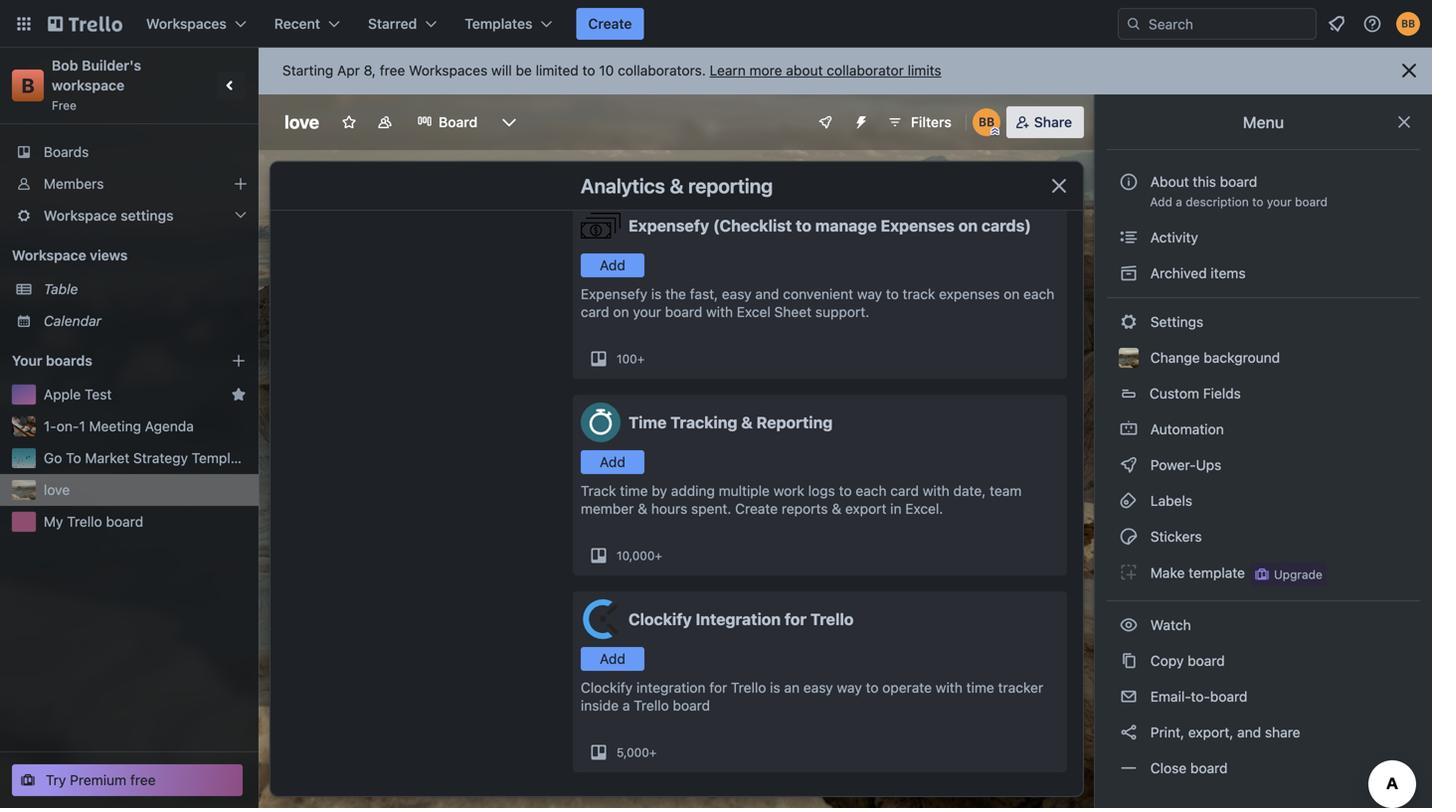 Task type: locate. For each thing, give the bounding box(es) containing it.
board
[[1220, 174, 1258, 190], [1296, 195, 1328, 209], [665, 304, 703, 320], [106, 514, 143, 530], [1188, 653, 1225, 670], [1211, 689, 1248, 705], [673, 698, 710, 714], [1191, 761, 1228, 777]]

export,
[[1189, 725, 1234, 741]]

with inside clockify integration for trello is an easy way to operate with time tracker inside a trello board
[[936, 680, 963, 696]]

custom fields button
[[1107, 378, 1421, 410]]

views
[[90, 247, 128, 264]]

calendar link
[[44, 311, 247, 331]]

operate
[[883, 680, 932, 696]]

3 sm image from the top
[[1119, 456, 1139, 476]]

0 vertical spatial add button
[[581, 254, 645, 278]]

add up inside in the left of the page
[[600, 651, 626, 668]]

1 horizontal spatial easy
[[804, 680, 833, 696]]

add up the track
[[600, 454, 626, 471]]

sm image for archived items
[[1119, 264, 1139, 284]]

sm image inside stickers link
[[1119, 527, 1139, 547]]

is left an at right
[[770, 680, 781, 696]]

create inside track time by adding multiple work logs to each card with date, team member & hours spent. create reports & export in excel.
[[735, 501, 778, 517]]

0 vertical spatial a
[[1176, 195, 1183, 209]]

sm image for copy board
[[1119, 652, 1139, 672]]

on left cards)
[[959, 216, 978, 235]]

each inside track time by adding multiple work logs to each card with date, team member & hours spent. create reports & export in excel.
[[856, 483, 887, 499]]

each right expenses
[[1024, 286, 1055, 302]]

agenda
[[145, 418, 194, 435]]

Search field
[[1142, 9, 1316, 39]]

+ up time
[[637, 352, 645, 366]]

1 horizontal spatial workspaces
[[409, 62, 488, 79]]

tracking
[[671, 413, 738, 432]]

to up the activity link
[[1253, 195, 1264, 209]]

templates button
[[453, 8, 565, 40]]

with down fast,
[[706, 304, 733, 320]]

for inside clockify integration for trello is an easy way to operate with time tracker inside a trello board
[[710, 680, 727, 696]]

sm image inside email-to-board link
[[1119, 687, 1139, 707]]

this
[[1193, 174, 1217, 190]]

in
[[891, 501, 902, 517]]

templates
[[465, 15, 533, 32]]

1 horizontal spatial on
[[959, 216, 978, 235]]

archived items
[[1147, 265, 1246, 282]]

description
[[1186, 195, 1249, 209]]

sm image left automation at right bottom
[[1119, 420, 1139, 440]]

email-to-board
[[1147, 689, 1248, 705]]

time
[[620, 483, 648, 499], [967, 680, 995, 696]]

workspace
[[44, 207, 117, 224], [12, 247, 86, 264]]

to left 10
[[583, 62, 596, 79]]

easy right an at right
[[804, 680, 833, 696]]

sm image left activity
[[1119, 228, 1139, 248]]

sm image left labels
[[1119, 491, 1139, 511]]

for right integration at the left of the page
[[710, 680, 727, 696]]

items
[[1211, 265, 1246, 282]]

try
[[46, 773, 66, 789]]

sm image left email-
[[1119, 687, 1139, 707]]

upgrade button
[[1251, 563, 1327, 587]]

1 horizontal spatial create
[[735, 501, 778, 517]]

sm image inside archived items link
[[1119, 264, 1139, 284]]

3 add button from the top
[[581, 648, 645, 672]]

sm image inside the activity link
[[1119, 228, 1139, 248]]

clockify down 10,000 +
[[629, 610, 692, 629]]

1 horizontal spatial time
[[967, 680, 995, 696]]

time inside track time by adding multiple work logs to each card with date, team member & hours spent. create reports & export in excel.
[[620, 483, 648, 499]]

custom
[[1150, 386, 1200, 402]]

0 vertical spatial each
[[1024, 286, 1055, 302]]

by
[[652, 483, 667, 499]]

calendar
[[44, 313, 101, 329]]

to inside track time by adding multiple work logs to each card with date, team member & hours spent. create reports & export in excel.
[[839, 483, 852, 499]]

for
[[785, 610, 807, 629], [710, 680, 727, 696]]

1 horizontal spatial a
[[1176, 195, 1183, 209]]

0 horizontal spatial workspaces
[[146, 15, 227, 32]]

love left "star or unstar board" icon
[[285, 111, 319, 133]]

your boards with 5 items element
[[12, 349, 201, 373]]

add button for clockify
[[581, 648, 645, 672]]

trello down integration at the left of the page
[[634, 698, 669, 714]]

+ down the hours
[[655, 549, 663, 563]]

sm image inside power-ups link
[[1119, 456, 1139, 476]]

1 vertical spatial add button
[[581, 451, 645, 475]]

free right "8,"
[[380, 62, 405, 79]]

star or unstar board image
[[341, 114, 357, 130]]

trello up clockify integration for trello is an easy way to operate with time tracker inside a trello board
[[811, 610, 854, 629]]

2 vertical spatial add button
[[581, 648, 645, 672]]

learn more about collaborator limits link
[[710, 62, 942, 79]]

0 vertical spatial time
[[620, 483, 648, 499]]

each up export
[[856, 483, 887, 499]]

0 horizontal spatial time
[[620, 483, 648, 499]]

for right integration
[[785, 610, 807, 629]]

this member is an admin of this board. image
[[991, 127, 1000, 136]]

way up "support."
[[857, 286, 883, 302]]

copy
[[1151, 653, 1184, 670]]

board down the
[[665, 304, 703, 320]]

archived items link
[[1107, 258, 1421, 290]]

1 vertical spatial each
[[856, 483, 887, 499]]

expensefy left the
[[581, 286, 648, 302]]

create down multiple
[[735, 501, 778, 517]]

+ down integration at the left of the page
[[649, 746, 657, 760]]

board up the activity link
[[1296, 195, 1328, 209]]

workspace down the members
[[44, 207, 117, 224]]

0 vertical spatial card
[[581, 304, 610, 320]]

+ for time
[[655, 549, 663, 563]]

0 horizontal spatial a
[[623, 698, 630, 714]]

with for trello
[[936, 680, 963, 696]]

free inside try premium free button
[[130, 773, 156, 789]]

1 vertical spatial workspaces
[[409, 62, 488, 79]]

your up the activity link
[[1267, 195, 1292, 209]]

1 vertical spatial card
[[891, 483, 919, 499]]

power-ups link
[[1107, 450, 1421, 482]]

0 vertical spatial create
[[588, 15, 632, 32]]

0 vertical spatial your
[[1267, 195, 1292, 209]]

close board link
[[1107, 753, 1421, 785]]

8 sm image from the top
[[1119, 723, 1139, 743]]

clockify inside clockify integration for trello is an easy way to operate with time tracker inside a trello board
[[581, 680, 633, 696]]

0 horizontal spatial your
[[633, 304, 662, 320]]

share button
[[1007, 106, 1084, 138]]

sm image left stickers
[[1119, 527, 1139, 547]]

+ for expensefy
[[637, 352, 645, 366]]

0 vertical spatial clockify
[[629, 610, 692, 629]]

way inside clockify integration for trello is an easy way to operate with time tracker inside a trello board
[[837, 680, 862, 696]]

to left the operate
[[866, 680, 879, 696]]

automation image
[[846, 106, 874, 134]]

time left tracker
[[967, 680, 995, 696]]

time left by
[[620, 483, 648, 499]]

1 sm image from the top
[[1119, 228, 1139, 248]]

recent button
[[263, 8, 352, 40]]

go to market strategy template
[[44, 450, 251, 467]]

2 sm image from the top
[[1119, 312, 1139, 332]]

a right inside in the left of the page
[[623, 698, 630, 714]]

0 horizontal spatial and
[[756, 286, 780, 302]]

2 vertical spatial with
[[936, 680, 963, 696]]

create up starting apr 8, free workspaces will be limited to 10 collaborators. learn more about collaborator limits
[[588, 15, 632, 32]]

more
[[750, 62, 783, 79]]

sm image left copy
[[1119, 652, 1139, 672]]

sm image for settings
[[1119, 312, 1139, 332]]

0 horizontal spatial each
[[856, 483, 887, 499]]

sm image inside close board link
[[1119, 759, 1139, 779]]

sm image inside labels link
[[1119, 491, 1139, 511]]

reporting
[[757, 413, 833, 432]]

board up print, export, and share
[[1211, 689, 1248, 705]]

0 vertical spatial and
[[756, 286, 780, 302]]

and left share
[[1238, 725, 1262, 741]]

way inside expensefy is the fast, easy and convenient way to track expenses on each card on your board with excel sheet support.
[[857, 286, 883, 302]]

1 horizontal spatial love
[[285, 111, 319, 133]]

0 vertical spatial love
[[285, 111, 319, 133]]

analytics & reporting
[[581, 174, 773, 197]]

0 horizontal spatial love
[[44, 482, 70, 498]]

1 add button from the top
[[581, 254, 645, 278]]

add inside about this board add a description to your board
[[1150, 195, 1173, 209]]

with for reporting
[[923, 483, 950, 499]]

automation link
[[1107, 414, 1421, 446]]

to left track
[[886, 286, 899, 302]]

time
[[629, 413, 667, 432]]

5,000
[[617, 746, 649, 760]]

1 vertical spatial time
[[967, 680, 995, 696]]

copy board
[[1147, 653, 1225, 670]]

clockify up inside in the left of the page
[[581, 680, 633, 696]]

to inside about this board add a description to your board
[[1253, 195, 1264, 209]]

0 horizontal spatial create
[[588, 15, 632, 32]]

add for time tracking & reporting
[[600, 454, 626, 471]]

free right premium
[[130, 773, 156, 789]]

expensefy is the fast, easy and convenient way to track expenses on each card on your board with excel sheet support.
[[581, 286, 1055, 320]]

on
[[959, 216, 978, 235], [1004, 286, 1020, 302], [613, 304, 629, 320]]

trello
[[67, 514, 102, 530], [811, 610, 854, 629], [731, 680, 766, 696], [634, 698, 669, 714]]

1 vertical spatial workspace
[[12, 247, 86, 264]]

1 vertical spatial for
[[710, 680, 727, 696]]

your inside expensefy is the fast, easy and convenient way to track expenses on each card on your board with excel sheet support.
[[633, 304, 662, 320]]

0 horizontal spatial for
[[710, 680, 727, 696]]

way right an at right
[[837, 680, 862, 696]]

open information menu image
[[1363, 14, 1383, 34]]

sm image left power-
[[1119, 456, 1139, 476]]

0 vertical spatial expensefy
[[629, 216, 710, 235]]

1 vertical spatial way
[[837, 680, 862, 696]]

0 horizontal spatial is
[[651, 286, 662, 302]]

add button up inside in the left of the page
[[581, 648, 645, 672]]

board down integration at the left of the page
[[673, 698, 710, 714]]

2 vertical spatial on
[[613, 304, 629, 320]]

+ for clockify
[[649, 746, 657, 760]]

0 vertical spatial workspace
[[44, 207, 117, 224]]

1 vertical spatial expensefy
[[581, 286, 648, 302]]

and up the excel
[[756, 286, 780, 302]]

0 vertical spatial easy
[[722, 286, 752, 302]]

stickers link
[[1107, 521, 1421, 553]]

your inside about this board add a description to your board
[[1267, 195, 1292, 209]]

to
[[583, 62, 596, 79], [1253, 195, 1264, 209], [796, 216, 812, 235], [886, 286, 899, 302], [839, 483, 852, 499], [866, 680, 879, 696]]

your
[[1267, 195, 1292, 209], [633, 304, 662, 320]]

sm image for automation
[[1119, 420, 1139, 440]]

add down about
[[1150, 195, 1173, 209]]

filters button
[[881, 106, 958, 138]]

try premium free button
[[12, 765, 243, 797]]

add button down analytics
[[581, 254, 645, 278]]

5,000 +
[[617, 746, 657, 760]]

customize views image
[[500, 112, 519, 132]]

1 sm image from the top
[[1119, 264, 1139, 284]]

is inside clockify integration for trello is an easy way to operate with time tracker inside a trello board
[[770, 680, 781, 696]]

sm image for activity
[[1119, 228, 1139, 248]]

sm image inside automation link
[[1119, 420, 1139, 440]]

10
[[599, 62, 614, 79]]

workspaces up workspace navigation collapse icon
[[146, 15, 227, 32]]

learn
[[710, 62, 746, 79]]

workspace settings button
[[0, 200, 259, 232]]

a down about
[[1176, 195, 1183, 209]]

sm image left watch
[[1119, 616, 1139, 636]]

1 horizontal spatial your
[[1267, 195, 1292, 209]]

make
[[1151, 565, 1185, 582]]

workspace settings
[[44, 207, 174, 224]]

sm image left "settings"
[[1119, 312, 1139, 332]]

to inside clockify integration for trello is an easy way to operate with time tracker inside a trello board
[[866, 680, 879, 696]]

with right the operate
[[936, 680, 963, 696]]

1 vertical spatial on
[[1004, 286, 1020, 302]]

sm image inside settings link
[[1119, 312, 1139, 332]]

sm image
[[1119, 228, 1139, 248], [1119, 312, 1139, 332], [1119, 456, 1139, 476], [1119, 491, 1139, 511], [1119, 563, 1139, 583], [1119, 652, 1139, 672], [1119, 687, 1139, 707], [1119, 723, 1139, 743]]

1 vertical spatial easy
[[804, 680, 833, 696]]

time inside clockify integration for trello is an easy way to operate with time tracker inside a trello board
[[967, 680, 995, 696]]

track time by adding multiple work logs to each card with date, team member & hours spent. create reports & export in excel.
[[581, 483, 1022, 517]]

1 horizontal spatial card
[[891, 483, 919, 499]]

1 vertical spatial clockify
[[581, 680, 633, 696]]

power-
[[1151, 457, 1196, 474]]

0 horizontal spatial easy
[[722, 286, 752, 302]]

way for manage
[[857, 286, 883, 302]]

workspaces up the board link
[[409, 62, 488, 79]]

premium
[[70, 773, 127, 789]]

1 vertical spatial create
[[735, 501, 778, 517]]

workspace inside dropdown button
[[44, 207, 117, 224]]

7 sm image from the top
[[1119, 687, 1139, 707]]

0 vertical spatial with
[[706, 304, 733, 320]]

way for trello
[[837, 680, 862, 696]]

3 sm image from the top
[[1119, 527, 1139, 547]]

power-ups
[[1147, 457, 1226, 474]]

free
[[380, 62, 405, 79], [130, 773, 156, 789]]

bob
[[52, 57, 78, 74]]

is left the
[[651, 286, 662, 302]]

0 vertical spatial for
[[785, 610, 807, 629]]

sm image left close on the bottom right of the page
[[1119, 759, 1139, 779]]

sm image left print,
[[1119, 723, 1139, 743]]

apr
[[337, 62, 360, 79]]

2 sm image from the top
[[1119, 420, 1139, 440]]

add button up the track
[[581, 451, 645, 475]]

1 vertical spatial with
[[923, 483, 950, 499]]

sm image left make
[[1119, 563, 1139, 583]]

0 vertical spatial workspaces
[[146, 15, 227, 32]]

time tracking & reporting
[[629, 413, 833, 432]]

add for clockify integration for trello
[[600, 651, 626, 668]]

expensefy down analytics & reporting
[[629, 216, 710, 235]]

0 vertical spatial way
[[857, 286, 883, 302]]

change background link
[[1107, 342, 1421, 374]]

add board image
[[231, 353, 247, 369]]

with up excel.
[[923, 483, 950, 499]]

0 horizontal spatial card
[[581, 304, 610, 320]]

4 sm image from the top
[[1119, 491, 1139, 511]]

1 horizontal spatial for
[[785, 610, 807, 629]]

0 vertical spatial +
[[637, 352, 645, 366]]

1 horizontal spatial is
[[770, 680, 781, 696]]

date,
[[954, 483, 986, 499]]

print,
[[1151, 725, 1185, 741]]

bob builder (bobbuilder40) image
[[1397, 12, 1421, 36]]

1 vertical spatial a
[[623, 698, 630, 714]]

2 vertical spatial +
[[649, 746, 657, 760]]

1 vertical spatial is
[[770, 680, 781, 696]]

sm image inside watch 'link'
[[1119, 616, 1139, 636]]

share
[[1265, 725, 1301, 741]]

clockify integration for trello
[[629, 610, 854, 629]]

0 horizontal spatial free
[[130, 773, 156, 789]]

with inside track time by adding multiple work logs to each card with date, team member & hours spent. create reports & export in excel.
[[923, 483, 950, 499]]

love up my
[[44, 482, 70, 498]]

0 vertical spatial free
[[380, 62, 405, 79]]

expensefy (checklist to manage expenses on cards)
[[629, 216, 1032, 235]]

board down love link
[[106, 514, 143, 530]]

expensefy inside expensefy is the fast, easy and convenient way to track expenses on each card on your board with excel sheet support.
[[581, 286, 648, 302]]

and
[[756, 286, 780, 302], [1238, 725, 1262, 741]]

card inside track time by adding multiple work logs to each card with date, team member & hours spent. create reports & export in excel.
[[891, 483, 919, 499]]

0 horizontal spatial on
[[613, 304, 629, 320]]

sm image inside print, export, and share link
[[1119, 723, 1139, 743]]

0 vertical spatial is
[[651, 286, 662, 302]]

1 vertical spatial your
[[633, 304, 662, 320]]

5 sm image from the top
[[1119, 759, 1139, 779]]

your up 100 +
[[633, 304, 662, 320]]

your
[[12, 353, 42, 369]]

easy up the excel
[[722, 286, 752, 302]]

1 horizontal spatial and
[[1238, 725, 1262, 741]]

1 vertical spatial free
[[130, 773, 156, 789]]

team
[[990, 483, 1022, 499]]

sm image
[[1119, 264, 1139, 284], [1119, 420, 1139, 440], [1119, 527, 1139, 547], [1119, 616, 1139, 636], [1119, 759, 1139, 779]]

1 vertical spatial +
[[655, 549, 663, 563]]

add down analytics
[[600, 257, 626, 274]]

4 sm image from the top
[[1119, 616, 1139, 636]]

1-
[[44, 418, 57, 435]]

1 vertical spatial and
[[1238, 725, 1262, 741]]

sm image left archived
[[1119, 264, 1139, 284]]

a inside clockify integration for trello is an easy way to operate with time tracker inside a trello board
[[623, 698, 630, 714]]

6 sm image from the top
[[1119, 652, 1139, 672]]

to right logs
[[839, 483, 852, 499]]

5 sm image from the top
[[1119, 563, 1139, 583]]

my trello board link
[[44, 512, 247, 532]]

workspace up table
[[12, 247, 86, 264]]

member
[[581, 501, 634, 517]]

an
[[784, 680, 800, 696]]

on up '100'
[[613, 304, 629, 320]]

1 horizontal spatial each
[[1024, 286, 1055, 302]]

sm image inside copy board link
[[1119, 652, 1139, 672]]

search image
[[1126, 16, 1142, 32]]

on right expenses
[[1004, 286, 1020, 302]]

0 vertical spatial on
[[959, 216, 978, 235]]

2 add button from the top
[[581, 451, 645, 475]]

stickers
[[1147, 529, 1203, 545]]

to left manage
[[796, 216, 812, 235]]



Task type: vqa. For each thing, say whether or not it's contained in the screenshot.
Watch
yes



Task type: describe. For each thing, give the bounding box(es) containing it.
multiple
[[719, 483, 770, 499]]

spent.
[[691, 501, 732, 517]]

with inside expensefy is the fast, easy and convenient way to track expenses on each card on your board with excel sheet support.
[[706, 304, 733, 320]]

8,
[[364, 62, 376, 79]]

settings
[[121, 207, 174, 224]]

change background
[[1147, 350, 1281, 366]]

collaborators.
[[618, 62, 706, 79]]

sm image for watch
[[1119, 616, 1139, 636]]

sm image for stickers
[[1119, 527, 1139, 547]]

hours
[[651, 501, 688, 517]]

go to market strategy template link
[[44, 449, 251, 469]]

expensefy for expensefy is the fast, easy and convenient way to track expenses on each card on your board with excel sheet support.
[[581, 286, 648, 302]]

labels
[[1147, 493, 1193, 509]]

free
[[52, 98, 77, 112]]

settings
[[1147, 314, 1204, 330]]

reporting
[[688, 174, 773, 197]]

workspace navigation collapse icon image
[[217, 72, 245, 99]]

board up description
[[1220, 174, 1258, 190]]

fields
[[1204, 386, 1241, 402]]

sm image for email-to-board
[[1119, 687, 1139, 707]]

excel
[[737, 304, 771, 320]]

my
[[44, 514, 63, 530]]

boards
[[44, 144, 89, 160]]

10,000
[[617, 549, 655, 563]]

print, export, and share link
[[1107, 717, 1421, 749]]

integration
[[637, 680, 706, 696]]

boards
[[46, 353, 92, 369]]

board up to-
[[1188, 653, 1225, 670]]

filters
[[911, 114, 952, 130]]

members
[[44, 176, 104, 192]]

a inside about this board add a description to your board
[[1176, 195, 1183, 209]]

expensefy for expensefy (checklist to manage expenses on cards)
[[629, 216, 710, 235]]

on-
[[57, 418, 79, 435]]

convenient
[[783, 286, 854, 302]]

& left the hours
[[638, 501, 648, 517]]

and inside expensefy is the fast, easy and convenient way to track expenses on each card on your board with excel sheet support.
[[756, 286, 780, 302]]

(checklist
[[713, 216, 792, 235]]

will
[[491, 62, 512, 79]]

is inside expensefy is the fast, easy and convenient way to track expenses on each card on your board with excel sheet support.
[[651, 286, 662, 302]]

clockify for clockify integration for trello is an easy way to operate with time tracker inside a trello board
[[581, 680, 633, 696]]

each inside expensefy is the fast, easy and convenient way to track expenses on each card on your board with excel sheet support.
[[1024, 286, 1055, 302]]

be
[[516, 62, 532, 79]]

sheet
[[775, 304, 812, 320]]

to-
[[1191, 689, 1211, 705]]

automation
[[1147, 421, 1224, 438]]

workspace visible image
[[377, 114, 393, 130]]

reports
[[782, 501, 828, 517]]

& down logs
[[832, 501, 842, 517]]

power ups image
[[818, 114, 834, 130]]

my trello board
[[44, 514, 143, 530]]

email-
[[1151, 689, 1191, 705]]

try premium free
[[46, 773, 156, 789]]

workspace for workspace settings
[[44, 207, 117, 224]]

b link
[[12, 70, 44, 101]]

table link
[[44, 280, 247, 299]]

0 notifications image
[[1325, 12, 1349, 36]]

close board
[[1147, 761, 1228, 777]]

settings link
[[1107, 306, 1421, 338]]

background
[[1204, 350, 1281, 366]]

fast,
[[690, 286, 718, 302]]

limits
[[908, 62, 942, 79]]

trello right my
[[67, 514, 102, 530]]

close
[[1151, 761, 1187, 777]]

market
[[85, 450, 130, 467]]

card inside expensefy is the fast, easy and convenient way to track expenses on each card on your board with excel sheet support.
[[581, 304, 610, 320]]

about this board add a description to your board
[[1150, 174, 1328, 209]]

strategy
[[133, 450, 188, 467]]

apple test link
[[44, 385, 223, 405]]

Board name text field
[[275, 106, 329, 138]]

inside
[[581, 698, 619, 714]]

1 horizontal spatial free
[[380, 62, 405, 79]]

for for integration
[[785, 610, 807, 629]]

builder's
[[82, 57, 141, 74]]

create button
[[576, 8, 644, 40]]

bob builder's workspace free
[[52, 57, 145, 112]]

add button for expensefy
[[581, 254, 645, 278]]

starred button
[[356, 8, 449, 40]]

test
[[85, 387, 112, 403]]

clockify integration for trello is an easy way to operate with time tracker inside a trello board
[[581, 680, 1044, 714]]

bob builder (bobbuilder40) image
[[973, 108, 1001, 136]]

easy inside clockify integration for trello is an easy way to operate with time tracker inside a trello board
[[804, 680, 833, 696]]

starred icon image
[[231, 387, 247, 403]]

logs
[[809, 483, 836, 499]]

add for expensefy (checklist to manage expenses on cards)
[[600, 257, 626, 274]]

add button for time
[[581, 451, 645, 475]]

ups
[[1196, 457, 1222, 474]]

sm image for labels
[[1119, 491, 1139, 511]]

workspace views
[[12, 247, 128, 264]]

board inside clockify integration for trello is an easy way to operate with time tracker inside a trello board
[[673, 698, 710, 714]]

100
[[617, 352, 637, 366]]

analytics
[[581, 174, 665, 197]]

for for integration
[[710, 680, 727, 696]]

excel.
[[906, 501, 944, 517]]

back to home image
[[48, 8, 122, 40]]

support.
[[816, 304, 870, 320]]

2 horizontal spatial on
[[1004, 286, 1020, 302]]

to inside expensefy is the fast, easy and convenient way to track expenses on each card on your board with excel sheet support.
[[886, 286, 899, 302]]

change
[[1151, 350, 1200, 366]]

upgrade
[[1274, 568, 1323, 582]]

board link
[[405, 106, 490, 138]]

easy inside expensefy is the fast, easy and convenient way to track expenses on each card on your board with excel sheet support.
[[722, 286, 752, 302]]

love inside board name text box
[[285, 111, 319, 133]]

sm image for print, export, and share
[[1119, 723, 1139, 743]]

& right analytics
[[670, 174, 684, 197]]

template
[[1189, 565, 1246, 582]]

integration
[[696, 610, 781, 629]]

about
[[786, 62, 823, 79]]

workspaces inside "popup button"
[[146, 15, 227, 32]]

& right tracking
[[742, 413, 753, 432]]

to
[[66, 450, 81, 467]]

tracker
[[998, 680, 1044, 696]]

love link
[[44, 481, 247, 500]]

trello left an at right
[[731, 680, 766, 696]]

primary element
[[0, 0, 1433, 48]]

sm image for make template
[[1119, 563, 1139, 583]]

about
[[1151, 174, 1190, 190]]

workspace
[[52, 77, 125, 94]]

expenses
[[939, 286, 1000, 302]]

sm image for close board
[[1119, 759, 1139, 779]]

members link
[[0, 168, 259, 200]]

clockify for clockify integration for trello
[[629, 610, 692, 629]]

workspace for workspace views
[[12, 247, 86, 264]]

create inside button
[[588, 15, 632, 32]]

sm image for power-ups
[[1119, 456, 1139, 476]]

track
[[581, 483, 616, 499]]

1 vertical spatial love
[[44, 482, 70, 498]]

board down export,
[[1191, 761, 1228, 777]]

meeting
[[89, 418, 141, 435]]

board inside expensefy is the fast, easy and convenient way to track expenses on each card on your board with excel sheet support.
[[665, 304, 703, 320]]



